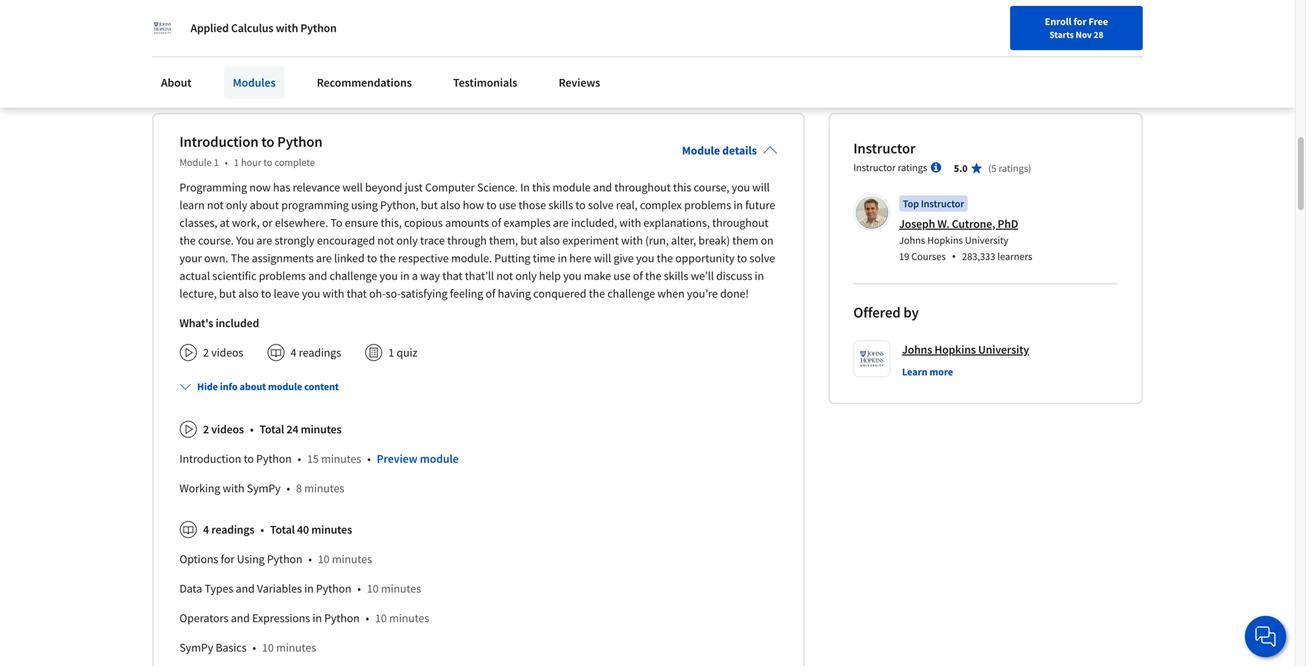 Task type: locate. For each thing, give the bounding box(es) containing it.
show notifications image
[[1097, 48, 1114, 66]]

1 horizontal spatial just
[[648, 109, 665, 123]]

readings inside hide info about module content region
[[211, 522, 255, 537]]

module inside introduction to python module 1 • 1 hour to complete
[[180, 156, 212, 169]]

2 horizontal spatial that
[[443, 269, 463, 283]]

instructor up w.
[[922, 197, 965, 210]]

• left preview
[[367, 452, 371, 466]]

0 vertical spatial module
[[553, 180, 591, 195]]

0 horizontal spatial but
[[219, 286, 236, 301]]

2 introduction from the top
[[180, 452, 241, 466]]

alter,
[[672, 233, 697, 248]]

0 horizontal spatial readings
[[211, 522, 255, 537]]

1 vertical spatial only
[[397, 233, 418, 248]]

complete
[[275, 156, 315, 169]]

find your new career link
[[879, 44, 986, 63]]

1 vertical spatial about
[[240, 380, 266, 393]]

all
[[411, 78, 422, 92]]

course
[[175, 16, 207, 30], [397, 125, 429, 139]]

1 horizontal spatial 1
[[234, 156, 239, 169]]

course. inside this course is designed for the python programmer who wants to develop the foundations of calculus to help solve challenging problems as well as the student of mathematics looking to learn the theory and numerical techniques of applied calculus implemented in python. by the end of this course, you will have learned how to apply essential calculus concepts to develop robust python applications that solve a variety of real-world challenges.  video lectures, readings, worked examples, assessments, and python code are all provided in the course. these are used to illustrate techniques to solve equations, work with functions, and compute and apply derivatives and integrals. if you are interested in starting to develop concepts in fields such as applied math, data science, cybersecurity, or artificial intelligence, or just need a refresher of calculus or coding in python, then this course is right for you.
[[501, 78, 536, 92]]

only
[[226, 198, 248, 213], [397, 233, 418, 248], [516, 269, 537, 283]]

0 horizontal spatial challenge
[[330, 269, 377, 283]]

discuss
[[717, 269, 753, 283]]

for inside 'enroll for free starts nov 28'
[[1074, 15, 1087, 28]]

help inside programming now has relevance well beyond just computer science. in this module and throughout this course, you will learn not only about programming using python, but also how to use those skills to solve real, complex problems in future classes, at work, or elsewhere. to ensure this, copious amounts of examples are included, with explanations, throughout the course. you are strongly encouraged not only trace through them, but also experiment with (run, alter, break) them on your own. the assignments are linked to the respective module. putting time in here will give you the opportunity to solve actual scientific problems and challenge you in a way that that'll not only help you make use of the skills we'll discuss in lecture, but also to leave you with that oh-so-satisfying feeling of having conquered the challenge when you're done!
[[539, 269, 561, 283]]

you
[[474, 47, 492, 61], [581, 94, 599, 108], [732, 180, 751, 195], [637, 251, 655, 266], [380, 269, 398, 283], [564, 269, 582, 283], [302, 286, 320, 301]]

you.
[[484, 125, 505, 139]]

with inside hide info about module content region
[[223, 481, 245, 496]]

code
[[367, 78, 390, 92]]

that right way
[[443, 269, 463, 283]]

this down data
[[377, 125, 394, 139]]

read more
[[152, 74, 208, 88]]

python, inside this course is designed for the python programmer who wants to develop the foundations of calculus to help solve challenging problems as well as the student of mathematics looking to learn the theory and numerical techniques of applied calculus implemented in python. by the end of this course, you will have learned how to apply essential calculus concepts to develop robust python applications that solve a variety of real-world challenges.  video lectures, readings, worked examples, assessments, and python code are all provided in the course. these are used to illustrate techniques to solve equations, work with functions, and compute and apply derivatives and integrals. if you are interested in starting to develop concepts in fields such as applied math, data science, cybersecurity, or artificial intelligence, or just need a refresher of calculus or coding in python, then this course is right for you.
[[313, 125, 349, 139]]

apply down the numerical at the top of the page
[[615, 47, 641, 61]]

1 horizontal spatial throughout
[[713, 216, 769, 230]]

1 horizontal spatial how
[[579, 47, 599, 61]]

for
[[1074, 15, 1087, 28], [266, 16, 280, 30], [467, 125, 481, 139], [221, 552, 235, 567]]

hopkins up learn more button
[[935, 342, 977, 357]]

johns inside top instructor joseph w. cutrone, phd johns hopkins university 19 courses • 283,333 learners
[[900, 234, 926, 247]]

python, left then
[[313, 125, 349, 139]]

to right 'looking'
[[480, 32, 490, 46]]

johns down joseph
[[900, 234, 926, 247]]

and down assignments
[[308, 269, 327, 283]]

with down the assessments,
[[259, 94, 280, 108]]

quiz
[[397, 345, 418, 360]]

throughout
[[615, 180, 671, 195], [713, 216, 769, 230]]

1 vertical spatial help
[[539, 269, 561, 283]]

1 vertical spatial videos
[[211, 422, 244, 437]]

through
[[448, 233, 487, 248]]

basics
[[216, 640, 247, 655]]

0 horizontal spatial problems
[[210, 32, 256, 46]]

module left content
[[268, 380, 302, 393]]

• up "using"
[[261, 522, 264, 537]]

1 horizontal spatial course
[[397, 125, 429, 139]]

are up intelligence,
[[602, 94, 618, 108]]

them,
[[489, 233, 518, 248]]

preview
[[377, 452, 418, 466]]

1 introduction from the top
[[180, 133, 259, 151]]

0 horizontal spatial a
[[412, 269, 418, 283]]

minutes
[[301, 422, 342, 437], [321, 452, 362, 466], [304, 481, 345, 496], [312, 522, 352, 537], [332, 552, 372, 567], [381, 581, 421, 596], [389, 611, 430, 626], [276, 640, 316, 655]]

2 2 from the top
[[203, 422, 209, 437]]

how
[[579, 47, 599, 61], [463, 198, 484, 213]]

0 vertical spatial that
[[383, 63, 403, 77]]

apply
[[615, 47, 641, 61], [421, 94, 447, 108]]

1 vertical spatial use
[[614, 269, 631, 283]]

total for total 24 minutes
[[260, 422, 284, 437]]

0 vertical spatial johns
[[900, 234, 926, 247]]

learners
[[998, 250, 1033, 263]]

2 vertical spatial only
[[516, 269, 537, 283]]

1 vertical spatial course.
[[198, 233, 234, 248]]

1 vertical spatial just
[[405, 180, 423, 195]]

introduction up hour
[[180, 133, 259, 151]]

is down science,
[[432, 125, 440, 139]]

to inside hide info about module content region
[[244, 452, 254, 466]]

2 down 'what's'
[[203, 345, 209, 360]]

to up working with sympy • 8 minutes
[[244, 452, 254, 466]]

0 vertical spatial hopkins
[[928, 234, 964, 247]]

johns hopkins university
[[903, 342, 1030, 357]]

1 vertical spatial python,
[[380, 198, 419, 213]]

businesses
[[138, 7, 195, 22]]

examples,
[[191, 78, 240, 92]]

course. inside programming now has relevance well beyond just computer science. in this module and throughout this course, you will learn not only about programming using python, but also how to use those skills to solve real, complex problems in future classes, at work, or elsewhere. to ensure this, copious amounts of examples are included, with explanations, throughout the course. you are strongly encouraged not only trace through them, but also experiment with (run, alter, break) them on your own. the assignments are linked to the respective module. putting time in here will give you the opportunity to solve actual scientific problems and challenge you in a way that that'll not only help you make use of the skills we'll discuss in lecture, but also to leave you with that oh-so-satisfying feeling of having conquered the challenge when you're done!
[[198, 233, 234, 248]]

4 readings up "using"
[[203, 522, 255, 537]]

working
[[180, 481, 221, 496]]

2 horizontal spatial module
[[553, 180, 591, 195]]

with right working on the bottom left
[[223, 481, 245, 496]]

putting
[[495, 251, 531, 266]]

a down starting
[[695, 109, 701, 123]]

0 horizontal spatial well
[[272, 32, 291, 46]]

1 vertical spatial your
[[180, 251, 202, 266]]

solve
[[681, 16, 706, 30], [405, 63, 430, 77], [152, 94, 177, 108], [588, 198, 614, 213], [750, 251, 776, 266]]

5.0
[[955, 162, 968, 175]]

compute
[[354, 94, 397, 108]]

you right leave
[[302, 286, 320, 301]]

learn inside this course is designed for the python programmer who wants to develop the foundations of calculus to help solve challenging problems as well as the student of mathematics looking to learn the theory and numerical techniques of applied calculus implemented in python. by the end of this course, you will have learned how to apply essential calculus concepts to develop robust python applications that solve a variety of real-world challenges.  video lectures, readings, worked examples, assessments, and python code are all provided in the course. these are used to illustrate techniques to solve equations, work with functions, and compute and apply derivatives and integrals. if you are interested in starting to develop concepts in fields such as applied math, data science, cybersecurity, or artificial intelligence, or just need a refresher of calculus or coding in python, then this course is right for you.
[[493, 32, 518, 46]]

learn more
[[903, 365, 954, 379]]

this
[[152, 16, 172, 30]]

0 horizontal spatial learn
[[180, 198, 205, 213]]

starting
[[684, 94, 720, 108]]

0 vertical spatial just
[[648, 109, 665, 123]]

beyond
[[365, 180, 403, 195]]

1 horizontal spatial calculus
[[602, 16, 642, 30]]

problems down designed
[[210, 32, 256, 46]]

such
[[279, 109, 302, 123]]

in down such
[[301, 125, 310, 139]]

courses
[[912, 250, 946, 263]]

module right preview
[[420, 452, 459, 466]]

reviews link
[[550, 66, 610, 99]]

0 vertical spatial skills
[[549, 198, 573, 213]]

0 vertical spatial not
[[207, 198, 224, 213]]

(run,
[[646, 233, 669, 248]]

will inside this course is designed for the python programmer who wants to develop the foundations of calculus to help solve challenging problems as well as the student of mathematics looking to learn the theory and numerical techniques of applied calculus implemented in python. by the end of this course, you will have learned how to apply essential calculus concepts to develop robust python applications that solve a variety of real-world challenges.  video lectures, readings, worked examples, assessments, and python code are all provided in the course. these are used to illustrate techniques to solve equations, work with functions, and compute and apply derivatives and integrals. if you are interested in starting to develop concepts in fields such as applied math, data science, cybersecurity, or artificial intelligence, or just need a refresher of calculus or coding in python, then this course is right for you.
[[495, 47, 511, 61]]

what's
[[180, 316, 213, 331]]

refresher
[[152, 125, 197, 139]]

• down the • total 40 minutes
[[309, 552, 312, 567]]

will
[[495, 47, 511, 61], [753, 180, 770, 195], [594, 251, 612, 266]]

help down time
[[539, 269, 561, 283]]

also down scientific
[[239, 286, 259, 301]]

joseph w. cutrone, phd image
[[856, 196, 889, 229]]

1 horizontal spatial will
[[594, 251, 612, 266]]

a
[[433, 63, 439, 77], [695, 109, 701, 123], [412, 269, 418, 283]]

in right discuss
[[755, 269, 765, 283]]

0 vertical spatial readings
[[299, 345, 341, 360]]

python up "operators and expressions in python • 10 minutes"
[[316, 581, 352, 596]]

1 vertical spatial will
[[753, 180, 770, 195]]

0 horizontal spatial throughout
[[615, 180, 671, 195]]

info about module content element
[[174, 367, 778, 666]]

python down applications
[[330, 78, 364, 92]]

the
[[283, 16, 299, 30], [511, 16, 526, 30], [307, 32, 323, 46], [520, 32, 536, 46], [365, 47, 380, 61], [482, 78, 498, 92], [180, 233, 196, 248], [380, 251, 396, 266], [657, 251, 673, 266], [646, 269, 662, 283], [589, 286, 605, 301]]

1 horizontal spatial a
[[433, 63, 439, 77]]

instructor up instructor ratings
[[854, 139, 916, 158]]

lectures,
[[629, 63, 670, 77]]

1 horizontal spatial problems
[[259, 269, 306, 283]]

course.
[[501, 78, 536, 92], [198, 233, 234, 248]]

amounts
[[446, 216, 489, 230]]

that down end
[[383, 63, 403, 77]]

4
[[291, 345, 297, 360], [203, 522, 209, 537]]

and up included,
[[593, 180, 612, 195]]

techniques up essential
[[645, 32, 698, 46]]

lecture,
[[180, 286, 217, 301]]

feeling
[[450, 286, 484, 301]]

1 vertical spatial apply
[[421, 94, 447, 108]]

designed
[[220, 16, 264, 30]]

0 vertical spatial 2 videos
[[203, 345, 244, 360]]

1 horizontal spatial apply
[[615, 47, 641, 61]]

4 up hide info about module content
[[291, 345, 297, 360]]

0 horizontal spatial ratings
[[898, 161, 928, 174]]

module
[[553, 180, 591, 195], [268, 380, 302, 393], [420, 452, 459, 466]]

about link
[[152, 66, 201, 99]]

your inside programming now has relevance well beyond just computer science. in this module and throughout this course, you will learn not only about programming using python, but also how to use those skills to solve real, complex problems in future classes, at work, or elsewhere. to ensure this, copious amounts of examples are included, with explanations, throughout the course. you are strongly encouraged not only trace through them, but also experiment with (run, alter, break) them on your own. the assignments are linked to the respective module. putting time in here will give you the opportunity to solve actual scientific problems and challenge you in a way that that'll not only help you make use of the skills we'll discuss in lecture, but also to leave you with that oh-so-satisfying feeling of having conquered the challenge when you're done!
[[180, 251, 202, 266]]

hopkins
[[928, 234, 964, 247], [935, 342, 977, 357]]

introduction inside hide info about module content region
[[180, 452, 241, 466]]

well up implemented
[[272, 32, 291, 46]]

introduction inside introduction to python module 1 • 1 hour to complete
[[180, 133, 259, 151]]

0 vertical spatial problems
[[210, 32, 256, 46]]

module inside programming now has relevance well beyond just computer science. in this module and throughout this course, you will learn not only about programming using python, but also how to use those skills to solve real, complex problems in future classes, at work, or elsewhere. to ensure this, copious amounts of examples are included, with explanations, throughout the course. you are strongly encouraged not only trace through them, but also experiment with (run, alter, break) them on your own. the assignments are linked to the respective module. putting time in here will give you the opportunity to solve actual scientific problems and challenge you in a way that that'll not only help you make use of the skills we'll discuss in lecture, but also to leave you with that oh-so-satisfying feeling of having conquered the challenge when you're done!
[[553, 180, 591, 195]]

python inside introduction to python module 1 • 1 hour to complete
[[277, 133, 323, 151]]

readings
[[299, 345, 341, 360], [211, 522, 255, 537]]

student
[[325, 32, 362, 46]]

course down data
[[397, 125, 429, 139]]

challenge
[[330, 269, 377, 283], [608, 286, 656, 301]]

of down programmer on the left
[[365, 32, 375, 46]]

develop
[[470, 16, 508, 30], [211, 63, 249, 77], [152, 109, 191, 123]]

how up amounts
[[463, 198, 484, 213]]

with inside this course is designed for the python programmer who wants to develop the foundations of calculus to help solve challenging problems as well as the student of mathematics looking to learn the theory and numerical techniques of applied calculus implemented in python. by the end of this course, you will have learned how to apply essential calculus concepts to develop robust python applications that solve a variety of real-world challenges.  video lectures, readings, worked examples, assessments, and python code are all provided in the course. these are used to illustrate techniques to solve equations, work with functions, and compute and apply derivatives and integrals. if you are interested in starting to develop concepts in fields such as applied math, data science, cybersecurity, or artificial intelligence, or just need a refresher of calculus or coding in python, then this course is right for you.
[[259, 94, 280, 108]]

having
[[498, 286, 531, 301]]

at
[[220, 216, 230, 230]]

instructor up joseph w. cutrone, phd 'icon'
[[854, 161, 896, 174]]

0 horizontal spatial also
[[239, 286, 259, 301]]

2 down the hide
[[203, 422, 209, 437]]

0 vertical spatial course.
[[501, 78, 536, 92]]

1 2 videos from the top
[[203, 345, 244, 360]]

more inside button
[[181, 74, 208, 88]]

0 vertical spatial more
[[181, 74, 208, 88]]

applied up then
[[318, 109, 353, 123]]

course,
[[437, 47, 472, 61], [694, 180, 730, 195]]

by
[[904, 303, 919, 322]]

math,
[[356, 109, 384, 123]]

1 horizontal spatial learn
[[493, 32, 518, 46]]

more for read more
[[181, 74, 208, 88]]

2 2 videos from the top
[[203, 422, 244, 437]]

calculus up implemented
[[231, 21, 274, 35]]

or right work,
[[262, 216, 273, 230]]

• inside introduction to python module 1 • 1 hour to complete
[[225, 156, 228, 169]]

python up python.
[[301, 21, 337, 35]]

integrals.
[[525, 94, 570, 108]]

a inside programming now has relevance well beyond just computer science. in this module and throughout this course, you will learn not only about programming using python, but also how to use those skills to solve real, complex problems in future classes, at work, or elsewhere. to ensure this, copious amounts of examples are included, with explanations, throughout the course. you are strongly encouraged not only trace through them, but also experiment with (run, alter, break) them on your own. the assignments are linked to the respective module. putting time in here will give you the opportunity to solve actual scientific problems and challenge you in a way that that'll not only help you make use of the skills we'll discuss in lecture, but also to leave you with that oh-so-satisfying feeling of having conquered the challenge when you're done!
[[412, 269, 418, 283]]

module
[[682, 143, 720, 158], [180, 156, 212, 169]]

or inside programming now has relevance well beyond just computer science. in this module and throughout this course, you will learn not only about programming using python, but also how to use those skills to solve real, complex problems in future classes, at work, or elsewhere. to ensure this, copious amounts of examples are included, with explanations, throughout the course. you are strongly encouraged not only trace through them, but also experiment with (run, alter, break) them on your own. the assignments are linked to the respective module. putting time in here will give you the opportunity to solve actual scientific problems and challenge you in a way that that'll not only help you make use of the skills we'll discuss in lecture, but also to leave you with that oh-so-satisfying feeling of having conquered the challenge when you're done!
[[262, 216, 273, 230]]

2 vertical spatial instructor
[[922, 197, 965, 210]]

1 horizontal spatial skills
[[664, 269, 689, 283]]

modules
[[233, 75, 276, 90]]

introduction up working on the bottom left
[[180, 452, 241, 466]]

sympy down 'operators'
[[180, 640, 213, 655]]

you up real-
[[474, 47, 492, 61]]

1 vertical spatial hopkins
[[935, 342, 977, 357]]

1 horizontal spatial only
[[397, 233, 418, 248]]

course, inside this course is designed for the python programmer who wants to develop the foundations of calculus to help solve challenging problems as well as the student of mathematics looking to learn the theory and numerical techniques of applied calculus implemented in python. by the end of this course, you will have learned how to apply essential calculus concepts to develop robust python applications that solve a variety of real-world challenges.  video lectures, readings, worked examples, assessments, and python code are all provided in the course. these are used to illustrate techniques to solve equations, work with functions, and compute and apply derivatives and integrals. if you are interested in starting to develop concepts in fields such as applied math, data science, cybersecurity, or artificial intelligence, or just need a refresher of calculus or coding in python, then this course is right for you.
[[437, 47, 472, 61]]

0 horizontal spatial python,
[[313, 125, 349, 139]]

solve down on
[[750, 251, 776, 266]]

1 vertical spatial but
[[521, 233, 538, 248]]

(
[[989, 162, 992, 175]]

2 videos inside hide info about module content region
[[203, 422, 244, 437]]

of up the numerical at the top of the page
[[590, 16, 600, 30]]

0 vertical spatial throughout
[[615, 180, 671, 195]]

cutrone,
[[953, 217, 996, 231]]

and up functions, at the top left of page
[[309, 78, 328, 92]]

total left 24
[[260, 422, 284, 437]]

0 vertical spatial 2
[[203, 345, 209, 360]]

1 vertical spatial instructor
[[854, 161, 896, 174]]

0 horizontal spatial not
[[207, 198, 224, 213]]

for inside hide info about module content region
[[221, 552, 235, 567]]

that inside this course is designed for the python programmer who wants to develop the foundations of calculus to help solve challenging problems as well as the student of mathematics looking to learn the theory and numerical techniques of applied calculus implemented in python. by the end of this course, you will have learned how to apply essential calculus concepts to develop robust python applications that solve a variety of real-world challenges.  video lectures, readings, worked examples, assessments, and python code are all provided in the course. these are used to illustrate techniques to solve equations, work with functions, and compute and apply derivatives and integrals. if you are interested in starting to develop concepts in fields such as applied math, data science, cybersecurity, or artificial intelligence, or just need a refresher of calculus or coding in python, then this course is right for you.
[[383, 63, 403, 77]]

0 horizontal spatial course.
[[198, 233, 234, 248]]

python down data types and variables in python • 10 minutes at the left of the page
[[324, 611, 360, 626]]

when
[[658, 286, 685, 301]]

more inside button
[[930, 365, 954, 379]]

your up actual
[[180, 251, 202, 266]]

develop up "examples,"
[[211, 63, 249, 77]]

python.
[[311, 47, 347, 61]]

2 vertical spatial that
[[347, 286, 367, 301]]

challenge down 'give'
[[608, 286, 656, 301]]

0 horizontal spatial 4
[[203, 522, 209, 537]]

0 vertical spatial use
[[499, 198, 517, 213]]

1 horizontal spatial readings
[[299, 345, 341, 360]]

only up work,
[[226, 198, 248, 213]]

is
[[210, 16, 217, 30], [432, 125, 440, 139]]

0 vertical spatial instructor
[[854, 139, 916, 158]]

8
[[296, 481, 302, 496]]

1 vertical spatial skills
[[664, 269, 689, 283]]

joseph
[[900, 217, 936, 231]]

1 horizontal spatial 4
[[291, 345, 297, 360]]

0 vertical spatial but
[[421, 198, 438, 213]]

examples
[[504, 216, 551, 230]]

apply up science,
[[421, 94, 447, 108]]

1 vertical spatial course
[[397, 125, 429, 139]]

testimonials link
[[445, 66, 527, 99]]

0 horizontal spatial your
[[180, 251, 202, 266]]

1 horizontal spatial module
[[420, 452, 459, 466]]

4 readings up content
[[291, 345, 341, 360]]

more
[[181, 74, 208, 88], [930, 365, 954, 379]]

of down 'give'
[[633, 269, 643, 283]]

course up challenging
[[175, 16, 207, 30]]

about right info on the bottom left
[[240, 380, 266, 393]]

well up using
[[343, 180, 363, 195]]

a left way
[[412, 269, 418, 283]]

1 vertical spatial how
[[463, 198, 484, 213]]

24
[[287, 422, 299, 437]]

1 vertical spatial 4
[[203, 522, 209, 537]]

but
[[421, 198, 438, 213], [521, 233, 538, 248], [219, 286, 236, 301]]

problems inside this course is designed for the python programmer who wants to develop the foundations of calculus to help solve challenging problems as well as the student of mathematics looking to learn the theory and numerical techniques of applied calculus implemented in python. by the end of this course, you will have learned how to apply essential calculus concepts to develop robust python applications that solve a variety of real-world challenges.  video lectures, readings, worked examples, assessments, and python code are all provided in the course. these are used to illustrate techniques to solve equations, work with functions, and compute and apply derivatives and integrals. if you are interested in starting to develop concepts in fields such as applied math, data science, cybersecurity, or artificial intelligence, or just need a refresher of calculus or coding in python, then this course is right for you.
[[210, 32, 256, 46]]

1 vertical spatial 2 videos
[[203, 422, 244, 437]]

as
[[258, 32, 269, 46], [293, 32, 304, 46], [304, 109, 315, 123]]

functions,
[[283, 94, 330, 108]]

0 horizontal spatial more
[[181, 74, 208, 88]]

a up provided
[[433, 63, 439, 77]]

johns up "learn"
[[903, 342, 933, 357]]

will up make
[[594, 251, 612, 266]]

0 vertical spatial is
[[210, 16, 217, 30]]

scientific
[[213, 269, 257, 283]]

explanations,
[[644, 216, 710, 230]]

in up 'derivatives'
[[471, 78, 480, 92]]

throughout up real,
[[615, 180, 671, 195]]

0 vertical spatial 4
[[291, 345, 297, 360]]

has
[[273, 180, 291, 195]]

1 vertical spatial 2
[[203, 422, 209, 437]]

2 vertical spatial will
[[594, 251, 612, 266]]

to down them
[[737, 251, 748, 266]]

0 vertical spatial total
[[260, 422, 284, 437]]

1 2 from the top
[[203, 345, 209, 360]]

1 vertical spatial well
[[343, 180, 363, 195]]

0 horizontal spatial develop
[[152, 109, 191, 123]]

0 horizontal spatial sympy
[[180, 640, 213, 655]]

fields
[[251, 109, 276, 123]]

your
[[908, 46, 927, 60], [180, 251, 202, 266]]

total for total 40 minutes
[[270, 522, 295, 537]]

introduction for introduction to python • 15 minutes • preview module
[[180, 452, 241, 466]]

intelligence,
[[575, 109, 632, 123]]

read
[[152, 74, 178, 88]]

this course is designed for the python programmer who wants to develop the foundations of calculus to help solve challenging problems as well as the student of mathematics looking to learn the theory and numerical techniques of applied calculus implemented in python. by the end of this course, you will have learned how to apply essential calculus concepts to develop robust python applications that solve a variety of real-world challenges.  video lectures, readings, worked examples, assessments, and python code are all provided in the course. these are used to illustrate techniques to solve equations, work with functions, and compute and apply derivatives and integrals. if you are interested in starting to develop concepts in fields such as applied math, data science, cybersecurity, or artificial intelligence, or just need a refresher of calculus or coding in python, then this course is right for you.
[[152, 16, 740, 139]]

problems up explanations, at the top of the page
[[685, 198, 732, 213]]

course, up variety
[[437, 47, 472, 61]]

• left "8"
[[287, 481, 290, 496]]

4 readings inside hide info about module content region
[[203, 522, 255, 537]]

None search field
[[210, 39, 564, 68]]

calculus
[[602, 16, 642, 30], [231, 21, 274, 35]]

1 vertical spatial learn
[[180, 198, 205, 213]]

module inside region
[[420, 452, 459, 466]]

to left leave
[[261, 286, 271, 301]]

2 videos from the top
[[211, 422, 244, 437]]

offered
[[854, 303, 901, 322]]



Task type: describe. For each thing, give the bounding box(es) containing it.
283,333
[[963, 250, 996, 263]]

variety
[[441, 63, 474, 77]]

data
[[180, 581, 202, 596]]

with up 'give'
[[622, 233, 643, 248]]

linked
[[334, 251, 365, 266]]

coding
[[266, 125, 299, 139]]

python up working with sympy • 8 minutes
[[256, 452, 292, 466]]

to
[[331, 216, 343, 230]]

and down the recommendations
[[333, 94, 351, 108]]

1 vertical spatial that
[[443, 269, 463, 283]]

0 vertical spatial your
[[908, 46, 927, 60]]

how inside programming now has relevance well beyond just computer science. in this module and throughout this course, you will learn not only about programming using python, but also how to use those skills to solve real, complex problems in future classes, at work, or elsewhere. to ensure this, copious amounts of examples are included, with explanations, throughout the course. you are strongly encouraged not only trace through them, but also experiment with (run, alter, break) them on your own. the assignments are linked to the respective module. putting time in here will give you the opportunity to solve actual scientific problems and challenge you in a way that that'll not only help you make use of the skills we'll discuss in lecture, but also to leave you with that oh-so-satisfying feeling of having conquered the challenge when you're done!
[[463, 198, 484, 213]]

• left 24
[[250, 422, 254, 437]]

videos inside hide info about module content region
[[211, 422, 244, 437]]

science,
[[411, 109, 449, 123]]

time
[[533, 251, 556, 266]]

introduction for introduction to python module 1 • 1 hour to complete
[[180, 133, 259, 151]]

1 videos from the top
[[211, 345, 244, 360]]

1 horizontal spatial is
[[432, 125, 440, 139]]

calculus down applied at the left top
[[191, 47, 229, 61]]

solve up included,
[[588, 198, 614, 213]]

or down fields
[[253, 125, 264, 139]]

johns hopkins university image
[[152, 18, 173, 38]]

• total 24 minutes
[[250, 422, 342, 437]]

2 vertical spatial not
[[497, 269, 513, 283]]

• down data types and variables in python • 10 minutes at the left of the page
[[366, 611, 369, 626]]

and up cybersecurity,
[[504, 94, 523, 108]]

work
[[233, 94, 257, 108]]

real,
[[616, 198, 638, 213]]

2 vertical spatial but
[[219, 286, 236, 301]]

english
[[1013, 46, 1049, 61]]

2 vertical spatial develop
[[152, 109, 191, 123]]

using
[[237, 552, 265, 567]]

how inside this course is designed for the python programmer who wants to develop the foundations of calculus to help solve challenging problems as well as the student of mathematics looking to learn the theory and numerical techniques of applied calculus implemented in python. by the end of this course, you will have learned how to apply essential calculus concepts to develop robust python applications that solve a variety of real-world challenges.  video lectures, readings, worked examples, assessments, and python code are all provided in the course. these are used to illustrate techniques to solve equations, work with functions, and compute and apply derivatives and integrals. if you are interested in starting to develop concepts in fields such as applied math, data science, cybersecurity, or artificial intelligence, or just need a refresher of calculus or coding in python, then this course is right for you.
[[579, 47, 599, 61]]

python up student on the top left
[[301, 16, 335, 30]]

instructor inside top instructor joseph w. cutrone, phd johns hopkins university 19 courses • 283,333 learners
[[922, 197, 965, 210]]

offered by
[[854, 303, 919, 322]]

1 vertical spatial university
[[979, 342, 1030, 357]]

learn inside programming now has relevance well beyond just computer science. in this module and throughout this course, you will learn not only about programming using python, but also how to use those skills to solve real, complex problems in future classes, at work, or elsewhere. to ensure this, copious amounts of examples are included, with explanations, throughout the course. you are strongly encouraged not only trace through them, but also experiment with (run, alter, break) them on your own. the assignments are linked to the respective module. putting time in here will give you the opportunity to solve actual scientific problems and challenge you in a way that that'll not only help you make use of the skills we'll discuss in lecture, but also to leave you with that oh-so-satisfying feeling of having conquered the challenge when you're done!
[[180, 198, 205, 213]]

w.
[[938, 217, 950, 231]]

1 horizontal spatial module
[[682, 143, 720, 158]]

to up details
[[727, 78, 737, 92]]

satisfying
[[401, 286, 448, 301]]

0 vertical spatial apply
[[615, 47, 641, 61]]

respective
[[398, 251, 449, 266]]

0 horizontal spatial use
[[499, 198, 517, 213]]

and right theory
[[573, 32, 591, 46]]

0 vertical spatial develop
[[470, 16, 508, 30]]

challenges.
[[541, 63, 594, 77]]

you right the if
[[581, 94, 599, 108]]

readings,
[[673, 63, 717, 77]]

strongly
[[275, 233, 315, 248]]

to up essential
[[645, 16, 655, 30]]

are left linked
[[316, 251, 332, 266]]

classes,
[[180, 216, 218, 230]]

solve down worked
[[152, 94, 177, 108]]

1 vertical spatial techniques
[[672, 78, 725, 92]]

this right in
[[533, 180, 551, 195]]

in down data types and variables in python • 10 minutes at the left of the page
[[313, 611, 322, 626]]

0 horizontal spatial applied
[[152, 47, 188, 61]]

help inside this course is designed for the python programmer who wants to develop the foundations of calculus to help solve challenging problems as well as the student of mathematics looking to learn the theory and numerical techniques of applied calculus implemented in python. by the end of this course, you will have learned how to apply essential calculus concepts to develop robust python applications that solve a variety of real-world challenges.  video lectures, readings, worked examples, assessments, and python code are all provided in the course. these are used to illustrate techniques to solve equations, work with functions, and compute and apply derivatives and integrals. if you are interested in starting to develop concepts in fields such as applied math, data science, cybersecurity, or artificial intelligence, or just need a refresher of calculus or coding in python, then this course is right for you.
[[658, 16, 679, 30]]

data
[[387, 109, 408, 123]]

are left included,
[[553, 216, 569, 230]]

break)
[[699, 233, 731, 248]]

solve up essential
[[681, 16, 706, 30]]

0 vertical spatial also
[[440, 198, 461, 213]]

sympy basics • 10 minutes
[[180, 640, 316, 655]]

2 horizontal spatial will
[[753, 180, 770, 195]]

to up included,
[[576, 198, 586, 213]]

need
[[668, 109, 692, 123]]

4 inside hide info about module content region
[[203, 522, 209, 537]]

you down (run,
[[637, 251, 655, 266]]

essential
[[643, 47, 686, 61]]

if
[[572, 94, 579, 108]]

2 vertical spatial also
[[239, 286, 259, 301]]

well inside programming now has relevance well beyond just computer science. in this module and throughout this course, you will learn not only about programming using python, but also how to use those skills to solve real, complex problems in future classes, at work, or elsewhere. to ensure this, copious amounts of examples are included, with explanations, throughout the course. you are strongly encouraged not only trace through them, but also experiment with (run, alter, break) them on your own. the assignments are linked to the respective module. putting time in here will give you the opportunity to solve actual scientific problems and challenge you in a way that that'll not only help you make use of the skills we'll discuss in lecture, but also to leave you with that oh-so-satisfying feeling of having conquered the challenge when you're done!
[[343, 180, 363, 195]]

2 horizontal spatial only
[[516, 269, 537, 283]]

nov
[[1076, 29, 1093, 41]]

python up variables
[[267, 552, 303, 567]]

here
[[570, 251, 592, 266]]

calculus up readings,
[[688, 47, 727, 61]]

2 horizontal spatial 1
[[389, 345, 394, 360]]

instructor for instructor ratings
[[854, 161, 896, 174]]

module inside dropdown button
[[268, 380, 302, 393]]

operators and expressions in python • 10 minutes
[[180, 611, 430, 626]]

relevance
[[293, 180, 340, 195]]

instructor for instructor
[[854, 139, 916, 158]]

you up future
[[732, 180, 751, 195]]

looking
[[443, 32, 478, 46]]

about inside programming now has relevance well beyond just computer science. in this module and throughout this course, you will learn not only about programming using python, but also how to use those skills to solve real, complex problems in future classes, at work, or elsewhere. to ensure this, copious amounts of examples are included, with explanations, throughout the course. you are strongly encouraged not only trace through them, but also experiment with (run, alter, break) them on your own. the assignments are linked to the respective module. putting time in here will give you the opportunity to solve actual scientific problems and challenge you in a way that that'll not only help you make use of the skills we'll discuss in lecture, but also to leave you with that oh-so-satisfying feeling of having conquered the challenge when you're done!
[[250, 198, 279, 213]]

• left 15
[[298, 452, 301, 466]]

0 vertical spatial 4 readings
[[291, 345, 341, 360]]

)
[[1029, 162, 1032, 175]]

you down here at the left of the page
[[564, 269, 582, 283]]

computer
[[425, 180, 475, 195]]

1 horizontal spatial use
[[614, 269, 631, 283]]

with down linked
[[323, 286, 345, 301]]

university inside top instructor joseph w. cutrone, phd johns hopkins university 19 courses • 283,333 learners
[[966, 234, 1009, 247]]

and right types
[[236, 581, 255, 596]]

english button
[[986, 30, 1075, 77]]

1 horizontal spatial applied
[[318, 109, 353, 123]]

1 vertical spatial also
[[540, 233, 560, 248]]

ensure
[[345, 216, 379, 230]]

equations,
[[180, 94, 230, 108]]

• up "operators and expressions in python • 10 minutes"
[[358, 581, 361, 596]]

0 vertical spatial challenge
[[330, 269, 377, 283]]

worked
[[152, 78, 188, 92]]

trace
[[420, 233, 445, 248]]

done!
[[721, 286, 749, 301]]

modules link
[[224, 66, 285, 99]]

0 horizontal spatial 1
[[214, 156, 219, 169]]

in up so- at the left top of page
[[400, 269, 410, 283]]

2 vertical spatial problems
[[259, 269, 306, 283]]

to up video
[[602, 47, 612, 61]]

40
[[297, 522, 309, 537]]

in left future
[[734, 198, 743, 213]]

implemented
[[232, 47, 296, 61]]

are left all
[[393, 78, 409, 92]]

more for learn more
[[930, 365, 954, 379]]

just inside programming now has relevance well beyond just computer science. in this module and throughout this course, you will learn not only about programming using python, but also how to use those skills to solve real, complex problems in future classes, at work, or elsewhere. to ensure this, copious amounts of examples are included, with explanations, throughout the course. you are strongly encouraged not only trace through them, but also experiment with (run, alter, break) them on your own. the assignments are linked to the respective module. putting time in here will give you the opportunity to solve actual scientific problems and challenge you in a way that that'll not only help you make use of the skills we'll discuss in lecture, but also to leave you with that oh-so-satisfying feeling of having conquered the challenge when you're done!
[[405, 180, 423, 195]]

data types and variables in python • 10 minutes
[[180, 581, 421, 596]]

for down cybersecurity,
[[467, 125, 481, 139]]

of left real-
[[476, 63, 486, 77]]

and down all
[[399, 94, 418, 108]]

of right refresher
[[200, 125, 210, 139]]

hopkins inside top instructor joseph w. cutrone, phd johns hopkins university 19 courses • 283,333 learners
[[928, 234, 964, 247]]

oh-
[[369, 286, 386, 301]]

in left here at the left of the page
[[558, 251, 567, 266]]

or down interested
[[635, 109, 645, 123]]

in down "work"
[[239, 109, 248, 123]]

learned
[[539, 47, 576, 61]]

illustrate
[[627, 78, 669, 92]]

options
[[180, 552, 218, 567]]

of down that'll
[[486, 286, 496, 301]]

recommendations link
[[308, 66, 421, 99]]

1 vertical spatial a
[[695, 109, 701, 123]]

python down python.
[[286, 63, 320, 77]]

right
[[442, 125, 465, 139]]

those
[[519, 198, 546, 213]]

course, inside programming now has relevance well beyond just computer science. in this module and throughout this course, you will learn not only about programming using python, but also how to use those skills to solve real, complex problems in future classes, at work, or elsewhere. to ensure this, copious amounts of examples are included, with explanations, throughout the course. you are strongly encouraged not only trace through them, but also experiment with (run, alter, break) them on your own. the assignments are linked to the respective module. putting time in here will give you the opportunity to solve actual scientific problems and challenge you in a way that that'll not only help you make use of the skills we'll discuss in lecture, but also to leave you with that oh-so-satisfying feeling of having conquered the challenge when you're done!
[[694, 180, 730, 195]]

or down integrals.
[[521, 109, 531, 123]]

in up need
[[672, 94, 681, 108]]

complex
[[640, 198, 682, 213]]

0 vertical spatial techniques
[[645, 32, 698, 46]]

future
[[746, 198, 776, 213]]

starts
[[1050, 29, 1075, 41]]

just inside this course is designed for the python programmer who wants to develop the foundations of calculus to help solve challenging problems as well as the student of mathematics looking to learn the theory and numerical techniques of applied calculus implemented in python. by the end of this course, you will have learned how to apply essential calculus concepts to develop robust python applications that solve a variety of real-world challenges.  video lectures, readings, worked examples, assessments, and python code are all provided in the course. these are used to illustrate techniques to solve equations, work with functions, and compute and apply derivatives and integrals. if you are interested in starting to develop concepts in fields such as applied math, data science, cybersecurity, or artificial intelligence, or just need a refresher of calculus or coding in python, then this course is right for you.
[[648, 109, 665, 123]]

reviews
[[559, 75, 601, 90]]

1 horizontal spatial ratings
[[999, 162, 1029, 175]]

about inside dropdown button
[[240, 380, 266, 393]]

0 horizontal spatial calculus
[[231, 21, 274, 35]]

1 vertical spatial johns
[[903, 342, 933, 357]]

programming
[[180, 180, 247, 195]]

for right designed
[[266, 16, 280, 30]]

and up the sympy basics • 10 minutes
[[231, 611, 250, 626]]

• inside top instructor joseph w. cutrone, phd johns hopkins university 19 courses • 283,333 learners
[[952, 248, 957, 264]]

of up the them,
[[492, 216, 502, 230]]

calculus down "work"
[[212, 125, 251, 139]]

in right variables
[[305, 581, 314, 596]]

of down the mathematics
[[404, 47, 414, 61]]

programming now has relevance well beyond just computer science. in this module and throughout this course, you will learn not only about programming using python, but also how to use those skills to solve real, complex problems in future classes, at work, or elsewhere. to ensure this, copious amounts of examples are included, with explanations, throughout the course. you are strongly encouraged not only trace through them, but also experiment with (run, alter, break) them on your own. the assignments are linked to the respective module. putting time in here will give you the opportunity to solve actual scientific problems and challenge you in a way that that'll not only help you make use of the skills we'll discuss in lecture, but also to leave you with that oh-so-satisfying feeling of having conquered the challenge when you're done!
[[180, 180, 776, 301]]

0 vertical spatial concepts
[[152, 63, 195, 77]]

0 horizontal spatial only
[[226, 198, 248, 213]]

are right you
[[257, 233, 272, 248]]

to right starting
[[723, 94, 733, 108]]

johns hopkins university link
[[903, 341, 1030, 359]]

well inside this course is designed for the python programmer who wants to develop the foundations of calculus to help solve challenging problems as well as the student of mathematics looking to learn the theory and numerical techniques of applied calculus implemented in python. by the end of this course, you will have learned how to apply essential calculus concepts to develop robust python applications that solve a variety of real-world challenges.  video lectures, readings, worked examples, assessments, and python code are all provided in the course. these are used to illustrate techniques to solve equations, work with functions, and compute and apply derivatives and integrals. if you are interested in starting to develop concepts in fields such as applied math, data science, cybersecurity, or artificial intelligence, or just need a refresher of calculus or coding in python, then this course is right for you.
[[272, 32, 291, 46]]

with down real,
[[620, 216, 642, 230]]

python, inside programming now has relevance well beyond just computer science. in this module and throughout this course, you will learn not only about programming using python, but also how to use those skills to solve real, complex problems in future classes, at work, or elsewhere. to ensure this, copious amounts of examples are included, with explanations, throughout the course. you are strongly encouraged not only trace through them, but also experiment with (run, alter, break) them on your own. the assignments are linked to the respective module. putting time in here will give you the opportunity to solve actual scientific problems and challenge you in a way that that'll not only help you make use of the skills we'll discuss in lecture, but also to leave you with that oh-so-satisfying feeling of having conquered the challenge when you're done!
[[380, 198, 419, 213]]

you up so- at the left top of page
[[380, 269, 398, 283]]

this up complex
[[674, 180, 692, 195]]

world
[[510, 63, 538, 77]]

them
[[733, 233, 759, 248]]

this,
[[381, 216, 402, 230]]

actual
[[180, 269, 210, 283]]

chat with us image
[[1255, 625, 1278, 648]]

1 vertical spatial sympy
[[180, 640, 213, 655]]

to down video
[[614, 78, 624, 92]]

1 vertical spatial throughout
[[713, 216, 769, 230]]

have
[[513, 47, 536, 61]]

module details
[[682, 143, 757, 158]]

you're
[[687, 286, 718, 301]]

included
[[216, 316, 259, 331]]

this down the mathematics
[[417, 47, 434, 61]]

learn more button
[[903, 365, 954, 379]]

wants
[[426, 16, 454, 30]]

own.
[[204, 251, 229, 266]]

2 inside hide info about module content region
[[203, 422, 209, 437]]

0 horizontal spatial skills
[[549, 198, 573, 213]]

• right basics
[[253, 640, 256, 655]]

1 horizontal spatial sympy
[[247, 481, 281, 496]]

to right linked
[[367, 251, 377, 266]]

19
[[900, 250, 910, 263]]

1 vertical spatial problems
[[685, 198, 732, 213]]

15
[[307, 452, 319, 466]]

free
[[1089, 15, 1109, 28]]

numerical
[[594, 32, 642, 46]]

conquered
[[534, 286, 587, 301]]

of up readings,
[[701, 32, 710, 46]]

are up the if
[[570, 78, 586, 92]]

0 vertical spatial a
[[433, 63, 439, 77]]

to down science.
[[487, 198, 497, 213]]

to right hour
[[264, 156, 273, 169]]

businesses link
[[116, 0, 201, 30]]

2 horizontal spatial but
[[521, 233, 538, 248]]

1 vertical spatial develop
[[211, 63, 249, 77]]

top
[[903, 197, 920, 210]]

to up "examples,"
[[198, 63, 208, 77]]

end
[[383, 47, 401, 61]]

1 vertical spatial concepts
[[193, 109, 236, 123]]

in left python.
[[299, 47, 308, 61]]

1 horizontal spatial not
[[378, 233, 394, 248]]

0 vertical spatial course
[[175, 16, 207, 30]]

5
[[992, 162, 997, 175]]

to up 'looking'
[[457, 16, 467, 30]]

solve up all
[[405, 63, 430, 77]]

module.
[[451, 251, 492, 266]]

1 horizontal spatial but
[[421, 198, 438, 213]]

to down fields
[[262, 133, 275, 151]]

1 vertical spatial challenge
[[608, 286, 656, 301]]

with up implemented
[[276, 21, 298, 35]]

hide info about module content region
[[180, 409, 778, 666]]

working with sympy • 8 minutes
[[180, 481, 345, 496]]

calculus inside this course is designed for the python programmer who wants to develop the foundations of calculus to help solve challenging problems as well as the student of mathematics looking to learn the theory and numerical techniques of applied calculus implemented in python. by the end of this course, you will have learned how to apply essential calculus concepts to develop robust python applications that solve a variety of real-world challenges.  video lectures, readings, worked examples, assessments, and python code are all provided in the course. these are used to illustrate techniques to solve equations, work with functions, and compute and apply derivatives and integrals. if you are interested in starting to develop concepts in fields such as applied math, data science, cybersecurity, or artificial intelligence, or just need a refresher of calculus or coding in python, then this course is right for you.
[[602, 16, 642, 30]]



Task type: vqa. For each thing, say whether or not it's contained in the screenshot.
just within the This course is designed for the Python programmer who wants to develop the foundations of Calculus to help solve challenging problems as well as the student of mathematics looking to learn the theory and numerical techniques of applied calculus implemented in Python. By the end of this course, you will have learned how to apply essential calculus concepts to develop robust Python applications that solve a variety of real-world challenges.  Video lectures, readings, worked examples, assessments, and Python code are all provided in the course. These are used to illustrate techniques to solve equations, work with functions, and compute and apply derivatives and integrals. If you are interested in starting to develop concepts in fields such as applied math, data science, cybersecurity, or artificial intelligence, or just need a refresher of calculus or coding in Python, then this course is right for you.
yes



